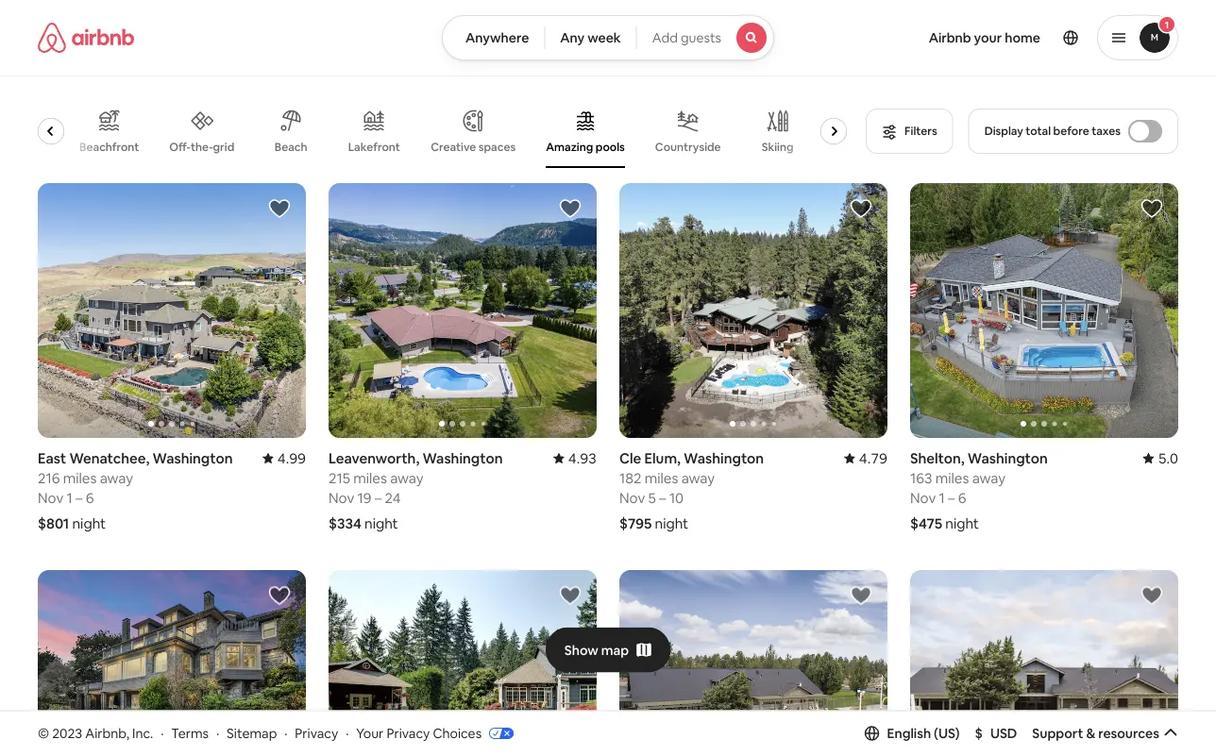 Task type: locate. For each thing, give the bounding box(es) containing it.
2 horizontal spatial 1
[[1165, 18, 1169, 31]]

night right $801
[[72, 514, 106, 532]]

away inside east wenatchee, washington 216 miles away nov 1 – 6 $801 night
[[100, 469, 133, 487]]

airbnb your home
[[929, 29, 1041, 46]]

night inside east wenatchee, washington 216 miles away nov 1 – 6 $801 night
[[72, 514, 106, 532]]

© 2023 airbnb, inc. ·
[[38, 725, 164, 742]]

miles down shelton,
[[936, 469, 969, 487]]

4 away from the left
[[972, 469, 1006, 487]]

support & resources
[[1033, 725, 1160, 742]]

sitemap
[[227, 725, 277, 742]]

nov
[[38, 489, 64, 507], [329, 489, 354, 507], [620, 489, 645, 507], [910, 489, 936, 507]]

nov inside "cle elum, washington 182 miles away nov 5 – 10 $795 night"
[[620, 489, 645, 507]]

miles right '216'
[[63, 469, 97, 487]]

2 – from the left
[[375, 489, 382, 507]]

airbnb,
[[85, 725, 129, 742]]

add guests button
[[636, 15, 774, 60]]

castles
[[3, 140, 43, 154]]

away down wenatchee,
[[100, 469, 133, 487]]

3 nov from the left
[[620, 489, 645, 507]]

east wenatchee, washington 216 miles away nov 1 – 6 $801 night
[[38, 449, 233, 532]]

anywhere
[[465, 29, 529, 46]]

3 night from the left
[[655, 514, 689, 532]]

5.0 out of 5 average rating image
[[1143, 449, 1179, 467]]

1 horizontal spatial 6
[[958, 489, 967, 507]]

$795
[[620, 514, 652, 532]]

washington
[[153, 449, 233, 467], [423, 449, 503, 467], [684, 449, 764, 467], [968, 449, 1048, 467]]

4 night from the left
[[946, 514, 979, 532]]

away
[[100, 469, 133, 487], [390, 469, 424, 487], [682, 469, 715, 487], [972, 469, 1006, 487]]

$ usd
[[975, 725, 1017, 742]]

1 6 from the left
[[86, 489, 94, 507]]

usd
[[991, 725, 1017, 742]]

$801
[[38, 514, 69, 532]]

night down 24
[[365, 514, 398, 532]]

lakefront
[[349, 140, 401, 154]]

nov inside shelton, washington 163 miles away nov 1 – 6 $475 night
[[910, 489, 936, 507]]

privacy left your
[[295, 725, 338, 742]]

1 inside dropdown button
[[1165, 18, 1169, 31]]

miles
[[63, 469, 97, 487], [353, 469, 387, 487], [645, 469, 678, 487], [936, 469, 969, 487]]

none search field containing anywhere
[[442, 15, 774, 60]]

nov inside east wenatchee, washington 216 miles away nov 1 – 6 $801 night
[[38, 489, 64, 507]]

4 – from the left
[[948, 489, 955, 507]]

add to wishlist: seattle, washington image
[[268, 584, 291, 607]]

group containing off-the-grid
[[0, 94, 855, 168]]

2 6 from the left
[[958, 489, 967, 507]]

washington right wenatchee,
[[153, 449, 233, 467]]

6 inside east wenatchee, washington 216 miles away nov 1 – 6 $801 night
[[86, 489, 94, 507]]

· right terms
[[216, 725, 219, 742]]

miles down elum,
[[645, 469, 678, 487]]

1 horizontal spatial privacy
[[387, 725, 430, 742]]

group
[[0, 94, 855, 168], [38, 183, 306, 438], [329, 183, 597, 438], [620, 183, 888, 438], [910, 183, 1179, 438], [38, 570, 306, 756], [329, 570, 597, 756], [620, 570, 888, 756], [910, 570, 1179, 756]]

nov down 215
[[329, 489, 354, 507]]

support & resources button
[[1033, 725, 1179, 742]]

6 down shelton,
[[958, 489, 967, 507]]

add to wishlist: cle elum, washington image
[[850, 197, 873, 220]]

(us)
[[934, 725, 960, 742]]

washington right leavenworth,
[[423, 449, 503, 467]]

spaces
[[479, 140, 516, 154]]

6
[[86, 489, 94, 507], [958, 489, 967, 507]]

1 night from the left
[[72, 514, 106, 532]]

cle elum, washington 182 miles away nov 5 – 10 $795 night
[[620, 449, 764, 532]]

away up 24
[[390, 469, 424, 487]]

profile element
[[797, 0, 1179, 76]]

1 nov from the left
[[38, 489, 64, 507]]

2 washington from the left
[[423, 449, 503, 467]]

airbnb your home link
[[918, 18, 1052, 58]]

2023
[[52, 725, 82, 742]]

– right 5
[[659, 489, 666, 507]]

east
[[38, 449, 66, 467]]

privacy
[[295, 725, 338, 742], [387, 725, 430, 742]]

skiing
[[762, 140, 794, 154]]

your
[[356, 725, 384, 742]]

1 horizontal spatial 1
[[939, 489, 945, 507]]

privacy right your
[[387, 725, 430, 742]]

display total before taxes
[[985, 124, 1121, 138]]

1 away from the left
[[100, 469, 133, 487]]

nov down '216'
[[38, 489, 64, 507]]

washington right shelton,
[[968, 449, 1048, 467]]

nov left 5
[[620, 489, 645, 507]]

– inside leavenworth, washington 215 miles away nov 19 – 24 $334 night
[[375, 489, 382, 507]]

4.99 out of 5 average rating image
[[262, 449, 306, 467]]

beach
[[275, 140, 308, 154]]

4 nov from the left
[[910, 489, 936, 507]]

3 – from the left
[[659, 489, 666, 507]]

0 horizontal spatial 1
[[67, 489, 73, 507]]

miles down leavenworth,
[[353, 469, 387, 487]]

1 miles from the left
[[63, 469, 97, 487]]

night
[[72, 514, 106, 532], [365, 514, 398, 532], [655, 514, 689, 532], [946, 514, 979, 532]]

– down wenatchee,
[[76, 489, 83, 507]]

6 down wenatchee,
[[86, 489, 94, 507]]

creative spaces
[[431, 140, 516, 154]]

countryside
[[656, 140, 722, 154]]

– down shelton,
[[948, 489, 955, 507]]

3 washington from the left
[[684, 449, 764, 467]]

night right '$475'
[[946, 514, 979, 532]]

1 – from the left
[[76, 489, 83, 507]]

show map
[[565, 642, 629, 659]]

total
[[1026, 124, 1051, 138]]

· right "inc."
[[161, 725, 164, 742]]

0 horizontal spatial privacy
[[295, 725, 338, 742]]

nov down 163
[[910, 489, 936, 507]]

4.93 out of 5 average rating image
[[553, 449, 597, 467]]

4 miles from the left
[[936, 469, 969, 487]]

None search field
[[442, 15, 774, 60]]

3 away from the left
[[682, 469, 715, 487]]

creative
[[431, 140, 477, 154]]

·
[[161, 725, 164, 742], [216, 725, 219, 742], [284, 725, 288, 742], [346, 725, 349, 742]]

miles inside shelton, washington 163 miles away nov 1 – 6 $475 night
[[936, 469, 969, 487]]

night down the 10
[[655, 514, 689, 532]]

airbnb
[[929, 29, 971, 46]]

washington inside "cle elum, washington 182 miles away nov 5 – 10 $795 night"
[[684, 449, 764, 467]]

1 washington from the left
[[153, 449, 233, 467]]

2 away from the left
[[390, 469, 424, 487]]

– right 19
[[375, 489, 382, 507]]

–
[[76, 489, 83, 507], [375, 489, 382, 507], [659, 489, 666, 507], [948, 489, 955, 507]]

4.79
[[859, 449, 888, 467]]

shelton,
[[910, 449, 965, 467]]

taxes
[[1092, 124, 1121, 138]]

4 washington from the left
[[968, 449, 1048, 467]]

washington inside shelton, washington 163 miles away nov 1 – 6 $475 night
[[968, 449, 1048, 467]]

2 night from the left
[[365, 514, 398, 532]]

1
[[1165, 18, 1169, 31], [67, 489, 73, 507], [939, 489, 945, 507]]

away right 163
[[972, 469, 1006, 487]]

3 miles from the left
[[645, 469, 678, 487]]

washington right elum,
[[684, 449, 764, 467]]

away inside "cle elum, washington 182 miles away nov 5 – 10 $795 night"
[[682, 469, 715, 487]]

· left privacy link
[[284, 725, 288, 742]]

0 horizontal spatial 6
[[86, 489, 94, 507]]

shelton, washington 163 miles away nov 1 – 6 $475 night
[[910, 449, 1048, 532]]

away up the 10
[[682, 469, 715, 487]]

2 miles from the left
[[353, 469, 387, 487]]

choices
[[433, 725, 482, 742]]

2 nov from the left
[[329, 489, 354, 507]]

terms · sitemap · privacy
[[171, 725, 338, 742]]

· left your
[[346, 725, 349, 742]]

your
[[974, 29, 1002, 46]]

nov inside leavenworth, washington 215 miles away nov 19 – 24 $334 night
[[329, 489, 354, 507]]



Task type: vqa. For each thing, say whether or not it's contained in the screenshot.


Task type: describe. For each thing, give the bounding box(es) containing it.
any week
[[560, 29, 621, 46]]

night inside shelton, washington 163 miles away nov 1 – 6 $475 night
[[946, 514, 979, 532]]

off-the-grid
[[170, 140, 235, 154]]

filters button
[[866, 109, 954, 154]]

1 button
[[1097, 15, 1179, 60]]

washington inside east wenatchee, washington 216 miles away nov 1 – 6 $801 night
[[153, 449, 233, 467]]

216
[[38, 469, 60, 487]]

english (us) button
[[865, 725, 960, 742]]

pools
[[596, 140, 626, 154]]

add to wishlist: leavenworth, washington image
[[559, 197, 582, 220]]

215
[[329, 469, 350, 487]]

leavenworth,
[[329, 449, 420, 467]]

your privacy choices
[[356, 725, 482, 742]]

– inside shelton, washington 163 miles away nov 1 – 6 $475 night
[[948, 489, 955, 507]]

miles inside "cle elum, washington 182 miles away nov 5 – 10 $795 night"
[[645, 469, 678, 487]]

home
[[1005, 29, 1041, 46]]

off-
[[170, 140, 191, 154]]

before
[[1054, 124, 1089, 138]]

miles inside east wenatchee, washington 216 miles away nov 1 – 6 $801 night
[[63, 469, 97, 487]]

4.93
[[568, 449, 597, 467]]

$334
[[329, 514, 362, 532]]

show map button
[[546, 628, 671, 673]]

add to wishlist: east wenatchee, washington image
[[268, 197, 291, 220]]

anywhere button
[[442, 15, 545, 60]]

miles inside leavenworth, washington 215 miles away nov 19 – 24 $334 night
[[353, 469, 387, 487]]

english
[[887, 725, 931, 742]]

sitemap link
[[227, 725, 277, 742]]

week
[[588, 29, 621, 46]]

elum,
[[645, 449, 681, 467]]

beachfront
[[80, 140, 140, 154]]

add to wishlist: redmond, oregon image
[[1141, 584, 1163, 607]]

show
[[565, 642, 599, 659]]

©
[[38, 725, 49, 742]]

resources
[[1098, 725, 1160, 742]]

4.99
[[277, 449, 306, 467]]

1 privacy from the left
[[295, 725, 338, 742]]

1 inside shelton, washington 163 miles away nov 1 – 6 $475 night
[[939, 489, 945, 507]]

map
[[601, 642, 629, 659]]

inc.
[[132, 725, 153, 742]]

19
[[358, 489, 372, 507]]

english (us)
[[887, 725, 960, 742]]

6 inside shelton, washington 163 miles away nov 1 – 6 $475 night
[[958, 489, 967, 507]]

display
[[985, 124, 1023, 138]]

add guests
[[652, 29, 722, 46]]

filters
[[905, 124, 937, 138]]

wenatchee,
[[69, 449, 150, 467]]

3 · from the left
[[284, 725, 288, 742]]

182
[[620, 469, 642, 487]]

2 privacy from the left
[[387, 725, 430, 742]]

any week button
[[544, 15, 637, 60]]

1 · from the left
[[161, 725, 164, 742]]

4.79 out of 5 average rating image
[[844, 449, 888, 467]]

10
[[669, 489, 684, 507]]

amazing pools
[[547, 140, 626, 154]]

5
[[648, 489, 656, 507]]

$
[[975, 725, 983, 742]]

add to wishlist: shelton, washington image
[[1141, 197, 1163, 220]]

away inside leavenworth, washington 215 miles away nov 19 – 24 $334 night
[[390, 469, 424, 487]]

any
[[560, 29, 585, 46]]

the-
[[191, 140, 214, 154]]

washington inside leavenworth, washington 215 miles away nov 19 – 24 $334 night
[[423, 449, 503, 467]]

$475
[[910, 514, 943, 532]]

grid
[[214, 140, 235, 154]]

cle
[[620, 449, 642, 467]]

1 inside east wenatchee, washington 216 miles away nov 1 – 6 $801 night
[[67, 489, 73, 507]]

5.0
[[1158, 449, 1179, 467]]

– inside east wenatchee, washington 216 miles away nov 1 – 6 $801 night
[[76, 489, 83, 507]]

&
[[1086, 725, 1096, 742]]

add to wishlist: redmond, oregon image
[[850, 584, 873, 607]]

away inside shelton, washington 163 miles away nov 1 – 6 $475 night
[[972, 469, 1006, 487]]

amazing
[[547, 140, 594, 154]]

terms
[[171, 725, 209, 742]]

4 · from the left
[[346, 725, 349, 742]]

guests
[[681, 29, 722, 46]]

2 · from the left
[[216, 725, 219, 742]]

24
[[385, 489, 401, 507]]

leavenworth, washington 215 miles away nov 19 – 24 $334 night
[[329, 449, 503, 532]]

privacy link
[[295, 725, 338, 742]]

your privacy choices link
[[356, 725, 514, 743]]

terms link
[[171, 725, 209, 742]]

add
[[652, 29, 678, 46]]

add to wishlist: sammamish, washington image
[[559, 584, 582, 607]]

163
[[910, 469, 932, 487]]

– inside "cle elum, washington 182 miles away nov 5 – 10 $795 night"
[[659, 489, 666, 507]]

night inside leavenworth, washington 215 miles away nov 19 – 24 $334 night
[[365, 514, 398, 532]]

display total before taxes button
[[969, 109, 1179, 154]]

support
[[1033, 725, 1084, 742]]

night inside "cle elum, washington 182 miles away nov 5 – 10 $795 night"
[[655, 514, 689, 532]]



